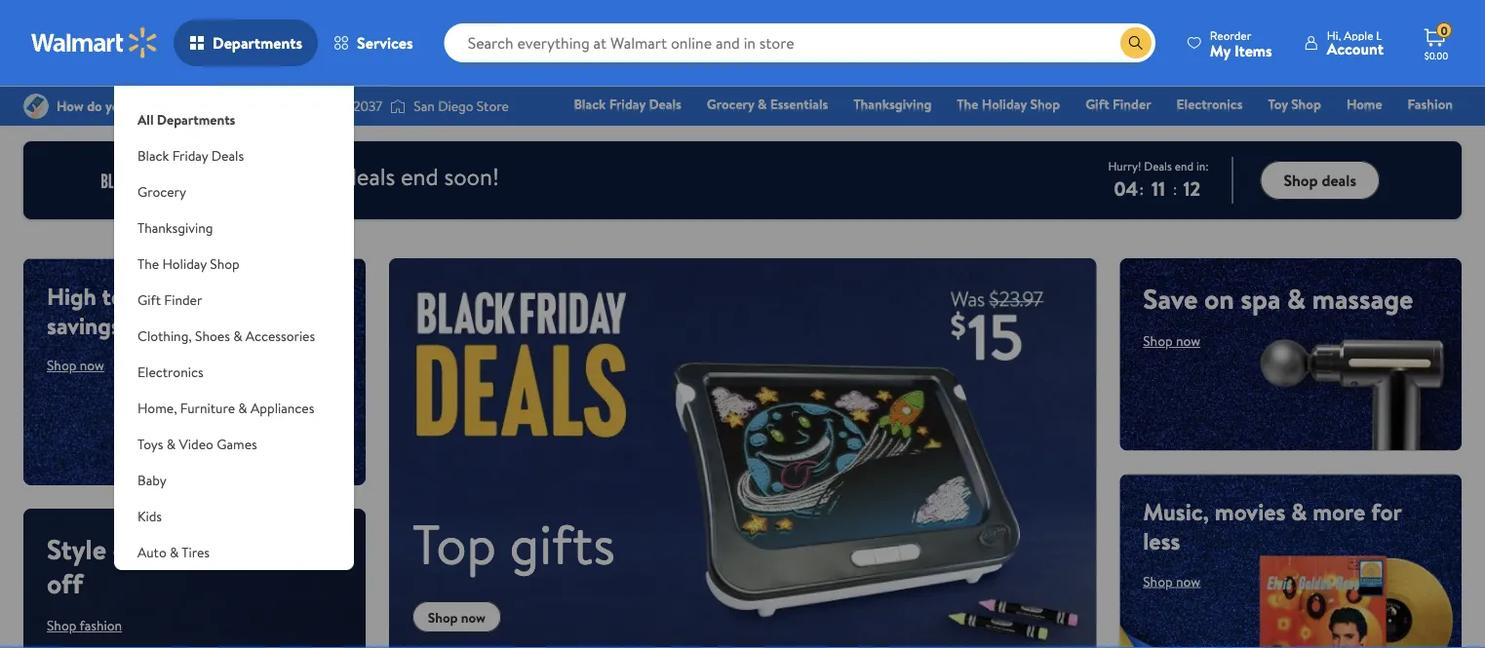 Task type: locate. For each thing, give the bounding box(es) containing it.
shop up huge
[[210, 254, 240, 273]]

toy shop link
[[1259, 94, 1330, 115]]

& left up
[[170, 543, 179, 562]]

& inside "music, movies & more for less"
[[1291, 496, 1307, 528]]

finder for gift finder link
[[1113, 95, 1151, 114]]

0 horizontal spatial black
[[138, 146, 169, 165]]

grocery & essentials
[[707, 95, 828, 114]]

deals inside black friday deals link
[[649, 95, 681, 114]]

0 vertical spatial finder
[[1113, 95, 1151, 114]]

gift finder link
[[1077, 94, 1160, 115]]

shop now link for high tech gifts, huge savings
[[47, 356, 104, 375]]

black inside dropdown button
[[138, 146, 169, 165]]

1 horizontal spatial grocery
[[707, 95, 754, 114]]

0 vertical spatial black
[[574, 95, 606, 114]]

& inside toys & video games dropdown button
[[167, 434, 176, 453]]

0 horizontal spatial thanksgiving
[[138, 218, 213, 237]]

1 vertical spatial thanksgiving
[[138, 218, 213, 237]]

home, furniture & appliances
[[138, 398, 314, 417]]

2 horizontal spatial deals
[[1322, 169, 1356, 191]]

1 vertical spatial friday
[[172, 146, 208, 165]]

1 horizontal spatial :
[[1173, 178, 1177, 199]]

0 vertical spatial holiday
[[982, 95, 1027, 114]]

the inside the holiday shop link
[[957, 95, 979, 114]]

0 vertical spatial electronics
[[1177, 95, 1243, 114]]

more
[[1313, 496, 1366, 528]]

electronics up registry link
[[1177, 95, 1243, 114]]

shop down 'top'
[[428, 608, 458, 627]]

shop inside button
[[1284, 169, 1318, 191]]

all departments
[[138, 110, 235, 129]]

0 horizontal spatial deals
[[113, 531, 174, 569]]

0 horizontal spatial the holiday shop
[[138, 254, 240, 273]]

1 vertical spatial gift finder
[[138, 290, 202, 309]]

0 horizontal spatial gift finder
[[138, 290, 202, 309]]

thanksgiving right essentials
[[854, 95, 932, 114]]

0 vertical spatial the
[[957, 95, 979, 114]]

finder inside dropdown button
[[164, 290, 202, 309]]

shop now
[[1143, 332, 1201, 351], [47, 356, 104, 375], [1143, 572, 1201, 591], [428, 608, 486, 627]]

0 vertical spatial thanksgiving
[[854, 95, 932, 114]]

thanksgiving button
[[114, 210, 354, 246]]

shop down save
[[1143, 332, 1173, 351]]

departments up all departments 'link'
[[213, 32, 302, 54]]

1 horizontal spatial deals
[[344, 160, 395, 193]]

shop now link down less
[[1143, 572, 1201, 591]]

toys & video games button
[[114, 426, 354, 462]]

shop now link down save
[[1143, 332, 1201, 351]]

friday for black friday deals link
[[609, 95, 646, 114]]

grocery left essentials
[[707, 95, 754, 114]]

finder
[[1113, 95, 1151, 114], [164, 290, 202, 309]]

1 horizontal spatial the holiday shop
[[957, 95, 1060, 114]]

kids
[[138, 507, 162, 526]]

shop now link down 'top'
[[412, 602, 501, 633]]

deals inside black friday deals dropdown button
[[211, 146, 244, 165]]

shop now link down savings
[[47, 356, 104, 375]]

shop now link
[[1143, 332, 1201, 351], [47, 356, 104, 375], [1143, 572, 1201, 591], [412, 602, 501, 633]]

1 vertical spatial departments
[[157, 110, 235, 129]]

gift finder up clothing,
[[138, 290, 202, 309]]

black friday deals inside black friday deals link
[[574, 95, 681, 114]]

toy
[[1268, 95, 1288, 114]]

thanksgiving inside dropdown button
[[138, 218, 213, 237]]

0 vertical spatial friday
[[609, 95, 646, 114]]

shop
[[1030, 95, 1060, 114], [1291, 95, 1321, 114], [1284, 169, 1318, 191], [210, 254, 240, 273], [1143, 332, 1173, 351], [47, 356, 76, 375], [1143, 572, 1173, 591], [428, 608, 458, 627], [47, 616, 76, 636]]

deals down kids
[[113, 531, 174, 569]]

grocery inside grocery dropdown button
[[138, 182, 186, 201]]

toy shop
[[1268, 95, 1321, 114]]

now down savings
[[80, 356, 104, 375]]

2 : from the left
[[1173, 178, 1177, 199]]

grocery down all
[[138, 182, 186, 201]]

finder down search icon
[[1113, 95, 1151, 114]]

&
[[758, 95, 767, 114], [1287, 280, 1306, 318], [233, 326, 242, 345], [238, 398, 247, 417], [167, 434, 176, 453], [1291, 496, 1307, 528], [170, 543, 179, 562]]

1 horizontal spatial end
[[1175, 157, 1194, 174]]

baby
[[138, 471, 167, 490]]

shop now for music, movies & more for less
[[1143, 572, 1201, 591]]

1 horizontal spatial deals
[[649, 95, 681, 114]]

Search search field
[[444, 23, 1155, 62]]

0 horizontal spatial the
[[138, 254, 159, 273]]

: right 04
[[1139, 178, 1144, 199]]

& right furniture
[[238, 398, 247, 417]]

walmart+ link
[[1386, 121, 1462, 142]]

deals right "week's"
[[344, 160, 395, 193]]

friday
[[609, 95, 646, 114], [172, 146, 208, 165]]

home, furniture & appliances button
[[114, 390, 354, 426]]

furniture
[[180, 398, 235, 417]]

accessories
[[246, 326, 315, 345]]

black friday deals for black friday deals link
[[574, 95, 681, 114]]

1 vertical spatial holiday
[[162, 254, 207, 273]]

0 horizontal spatial black friday deals
[[138, 146, 244, 165]]

deals
[[344, 160, 395, 193], [1322, 169, 1356, 191], [113, 531, 174, 569]]

& left more
[[1291, 496, 1307, 528]]

now for music,
[[1176, 572, 1201, 591]]

gift finder inside gift finder link
[[1085, 95, 1151, 114]]

fashion registry
[[1228, 95, 1453, 141]]

1 vertical spatial grocery
[[138, 182, 186, 201]]

the holiday shop for the holiday shop dropdown button
[[138, 254, 240, 273]]

0 horizontal spatial holiday
[[162, 254, 207, 273]]

hurry! deals end in: 04 : 11 : 12
[[1108, 157, 1209, 202]]

tech
[[102, 280, 147, 313]]

finder for gift finder dropdown button
[[164, 290, 202, 309]]

shop down one
[[1284, 169, 1318, 191]]

1 horizontal spatial holiday
[[982, 95, 1027, 114]]

black
[[574, 95, 606, 114], [138, 146, 169, 165]]

one
[[1304, 122, 1333, 141]]

deals for shop deals
[[1322, 169, 1356, 191]]

0 horizontal spatial friday
[[172, 146, 208, 165]]

grocery for grocery
[[138, 182, 186, 201]]

shop now down 'top'
[[428, 608, 486, 627]]

gift finder inside gift finder dropdown button
[[138, 290, 202, 309]]

shop left fashion
[[47, 616, 76, 636]]

shop now link for save on spa & massage
[[1143, 332, 1201, 351]]

& left essentials
[[758, 95, 767, 114]]

shop fashion
[[47, 616, 122, 636]]

gift up hurry!
[[1085, 95, 1109, 114]]

deals inside hurry! deals end in: 04 : 11 : 12
[[1144, 157, 1172, 174]]

0 vertical spatial departments
[[213, 32, 302, 54]]

12
[[1183, 175, 1201, 202]]

gift
[[1085, 95, 1109, 114], [138, 290, 161, 309]]

deals inside the style deals up to 40% off
[[113, 531, 174, 569]]

0 horizontal spatial grocery
[[138, 182, 186, 201]]

shop right 'toy'
[[1291, 95, 1321, 114]]

now down 'top'
[[461, 608, 486, 627]]

the holiday shop inside dropdown button
[[138, 254, 240, 273]]

registry
[[1228, 122, 1278, 141]]

fashion link
[[1399, 94, 1462, 115]]

now down save
[[1176, 332, 1201, 351]]

for
[[1371, 496, 1402, 528]]

in:
[[1196, 157, 1209, 174]]

1 horizontal spatial friday
[[609, 95, 646, 114]]

departments inside all departments 'link'
[[157, 110, 235, 129]]

0 horizontal spatial deals
[[211, 146, 244, 165]]

: left '12'
[[1173, 178, 1177, 199]]

the up tech at top
[[138, 254, 159, 273]]

the holiday shop
[[957, 95, 1060, 114], [138, 254, 240, 273]]

0 horizontal spatial :
[[1139, 178, 1144, 199]]

1 horizontal spatial black friday deals
[[574, 95, 681, 114]]

the right the "thanksgiving" link
[[957, 95, 979, 114]]

electronics
[[1177, 95, 1243, 114], [138, 362, 203, 381]]

thanksgiving for the "thanksgiving" link
[[854, 95, 932, 114]]

finder up clothing,
[[164, 290, 202, 309]]

1 horizontal spatial black
[[574, 95, 606, 114]]

top gifts
[[412, 506, 615, 582]]

0 horizontal spatial electronics
[[138, 362, 203, 381]]

1 vertical spatial gift
[[138, 290, 161, 309]]

music,
[[1143, 496, 1209, 528]]

apple
[[1344, 27, 1373, 43]]

deals down one debit link
[[1322, 169, 1356, 191]]

1 horizontal spatial gift finder
[[1085, 95, 1151, 114]]

gift inside dropdown button
[[138, 290, 161, 309]]

black friday deals link
[[565, 94, 690, 115]]

& right the toys
[[167, 434, 176, 453]]

1 horizontal spatial thanksgiving
[[854, 95, 932, 114]]

1 vertical spatial finder
[[164, 290, 202, 309]]

gift up clothing,
[[138, 290, 161, 309]]

electronics inside dropdown button
[[138, 362, 203, 381]]

end left the in:
[[1175, 157, 1194, 174]]

1 vertical spatial black friday deals
[[138, 146, 244, 165]]

one debit link
[[1295, 121, 1378, 142]]

departments right all
[[157, 110, 235, 129]]

0 vertical spatial black friday deals
[[574, 95, 681, 114]]

0 horizontal spatial gift
[[138, 290, 161, 309]]

my
[[1210, 39, 1231, 61]]

0 horizontal spatial finder
[[164, 290, 202, 309]]

friday inside dropdown button
[[172, 146, 208, 165]]

deals
[[649, 95, 681, 114], [211, 146, 244, 165], [1144, 157, 1172, 174]]

gift for gift finder link
[[1085, 95, 1109, 114]]

0 vertical spatial gift finder
[[1085, 95, 1151, 114]]

0 vertical spatial the holiday shop
[[957, 95, 1060, 114]]

& inside auto & tires dropdown button
[[170, 543, 179, 562]]

now for top
[[461, 608, 486, 627]]

shop now for save on spa & massage
[[1143, 332, 1201, 351]]

holiday inside dropdown button
[[162, 254, 207, 273]]

week's
[[271, 160, 338, 193]]

deals inside button
[[1322, 169, 1356, 191]]

the holiday shop for the holiday shop link
[[957, 95, 1060, 114]]

black friday deals inside black friday deals dropdown button
[[138, 146, 244, 165]]

& right shoes
[[233, 326, 242, 345]]

0 vertical spatial grocery
[[707, 95, 754, 114]]

electronics down clothing,
[[138, 362, 203, 381]]

clothing, shoes & accessories
[[138, 326, 315, 345]]

40%
[[249, 531, 301, 569]]

holiday for the holiday shop link
[[982, 95, 1027, 114]]

1 horizontal spatial gift
[[1085, 95, 1109, 114]]

1 vertical spatial electronics
[[138, 362, 203, 381]]

1 vertical spatial the holiday shop
[[138, 254, 240, 273]]

black for black friday deals dropdown button
[[138, 146, 169, 165]]

1 vertical spatial black
[[138, 146, 169, 165]]

now
[[1176, 332, 1201, 351], [80, 356, 104, 375], [1176, 572, 1201, 591], [461, 608, 486, 627]]

debit
[[1336, 122, 1369, 141]]

end left soon!
[[401, 160, 438, 193]]

0 vertical spatial gift
[[1085, 95, 1109, 114]]

gift finder up hurry!
[[1085, 95, 1151, 114]]

grocery inside grocery & essentials link
[[707, 95, 754, 114]]

games
[[217, 434, 257, 453]]

the inside the holiday shop dropdown button
[[138, 254, 159, 273]]

save
[[1143, 280, 1198, 318]]

shop now down savings
[[47, 356, 104, 375]]

& right "spa"
[[1287, 280, 1306, 318]]

thanksgiving down walmart plus logo
[[138, 218, 213, 237]]

shop now down save
[[1143, 332, 1201, 351]]

1 horizontal spatial finder
[[1113, 95, 1151, 114]]

now down less
[[1176, 572, 1201, 591]]

gift finder button
[[114, 282, 354, 318]]

on
[[1204, 280, 1234, 318]]

1 vertical spatial the
[[138, 254, 159, 273]]

departments button
[[174, 20, 318, 66]]

now for high
[[80, 356, 104, 375]]

1 horizontal spatial the
[[957, 95, 979, 114]]

electronics for electronics link
[[1177, 95, 1243, 114]]

holiday
[[982, 95, 1027, 114], [162, 254, 207, 273]]

shop deals button
[[1260, 161, 1380, 200]]

2 horizontal spatial deals
[[1144, 157, 1172, 174]]

thanksgiving
[[854, 95, 932, 114], [138, 218, 213, 237]]

shop now down less
[[1143, 572, 1201, 591]]

:
[[1139, 178, 1144, 199], [1173, 178, 1177, 199]]

1 horizontal spatial electronics
[[1177, 95, 1243, 114]]

fashion
[[1408, 95, 1453, 114]]



Task type: describe. For each thing, give the bounding box(es) containing it.
clothing,
[[138, 326, 192, 345]]

now for save
[[1176, 332, 1201, 351]]

deals for black friday deals dropdown button
[[211, 146, 244, 165]]

music, movies & more for less
[[1143, 496, 1402, 558]]

11
[[1152, 175, 1165, 202]]

deals for style deals up to 40% off
[[113, 531, 174, 569]]

electronics for electronics dropdown button
[[138, 362, 203, 381]]

gifts,
[[153, 280, 207, 313]]

auto & tires
[[138, 543, 210, 562]]

black for black friday deals link
[[574, 95, 606, 114]]

gift for gift finder dropdown button
[[138, 290, 161, 309]]

style deals up to 40% off
[[47, 531, 301, 603]]

clothing, shoes & accessories button
[[114, 318, 354, 354]]

walmart plus logo image
[[101, 163, 211, 198]]

registry link
[[1220, 121, 1287, 142]]

the for the holiday shop link
[[957, 95, 979, 114]]

walmart+
[[1395, 122, 1453, 141]]

shop deals
[[1284, 169, 1356, 191]]

essentials
[[770, 95, 828, 114]]

& inside grocery & essentials link
[[758, 95, 767, 114]]

hi,
[[1327, 27, 1341, 43]]

grocery button
[[114, 174, 354, 210]]

high
[[47, 280, 96, 313]]

shop inside dropdown button
[[210, 254, 240, 273]]

video
[[179, 434, 213, 453]]

soon!
[[444, 160, 499, 193]]

search icon image
[[1128, 35, 1144, 51]]

holiday for the holiday shop dropdown button
[[162, 254, 207, 273]]

spa
[[1241, 280, 1281, 318]]

save on spa & massage
[[1143, 280, 1413, 318]]

this week's deals end soon!
[[226, 160, 499, 193]]

& inside clothing, shoes & accessories dropdown button
[[233, 326, 242, 345]]

style
[[47, 531, 106, 569]]

thanksgiving link
[[845, 94, 940, 115]]

off
[[47, 565, 83, 603]]

shop now for high tech gifts, huge savings
[[47, 356, 104, 375]]

fashion
[[79, 616, 122, 636]]

home,
[[138, 398, 177, 417]]

0 horizontal spatial end
[[401, 160, 438, 193]]

the holiday shop link
[[948, 94, 1069, 115]]

grocery for grocery & essentials
[[707, 95, 754, 114]]

top
[[412, 506, 496, 582]]

& inside home, furniture & appliances dropdown button
[[238, 398, 247, 417]]

appliances
[[251, 398, 314, 417]]

auto
[[138, 543, 166, 562]]

huge
[[212, 280, 263, 313]]

services button
[[318, 20, 429, 66]]

items
[[1234, 39, 1272, 61]]

black friday deals button
[[114, 137, 354, 174]]

high tech gifts, huge savings
[[47, 280, 263, 342]]

home
[[1347, 95, 1382, 114]]

baby button
[[114, 462, 354, 498]]

all departments link
[[114, 86, 354, 137]]

shop now link for music, movies & more for less
[[1143, 572, 1201, 591]]

toys
[[138, 434, 163, 453]]

1 : from the left
[[1139, 178, 1144, 199]]

one debit
[[1304, 122, 1369, 141]]

account
[[1327, 38, 1384, 59]]

less
[[1143, 525, 1180, 558]]

gift finder for gift finder link
[[1085, 95, 1151, 114]]

shop down savings
[[47, 356, 76, 375]]

departments inside departments popup button
[[213, 32, 302, 54]]

end inside hurry! deals end in: 04 : 11 : 12
[[1175, 157, 1194, 174]]

to
[[217, 531, 242, 569]]

shop left gift finder link
[[1030, 95, 1060, 114]]

this
[[226, 160, 266, 193]]

savings
[[47, 309, 121, 342]]

shop now link for top gifts
[[412, 602, 501, 633]]

Walmart Site-Wide search field
[[444, 23, 1155, 62]]

$0.00
[[1424, 49, 1448, 62]]

kids button
[[114, 498, 354, 534]]

toys & video games
[[138, 434, 257, 453]]

home link
[[1338, 94, 1391, 115]]

up
[[180, 531, 210, 569]]

movies
[[1215, 496, 1286, 528]]

l
[[1376, 27, 1382, 43]]

massage
[[1312, 280, 1413, 318]]

services
[[357, 32, 413, 54]]

shop down less
[[1143, 572, 1173, 591]]

the for the holiday shop dropdown button
[[138, 254, 159, 273]]

tires
[[182, 543, 210, 562]]

the holiday shop button
[[114, 246, 354, 282]]

reorder my items
[[1210, 27, 1272, 61]]

electronics button
[[114, 354, 354, 390]]

grocery & essentials link
[[698, 94, 837, 115]]

walmart image
[[31, 27, 158, 59]]

thanksgiving for the thanksgiving dropdown button
[[138, 218, 213, 237]]

auto & tires button
[[114, 534, 354, 570]]

reorder
[[1210, 27, 1251, 43]]

electronics link
[[1168, 94, 1252, 115]]

shop now for top gifts
[[428, 608, 486, 627]]

0
[[1441, 22, 1448, 39]]

shop fashion link
[[47, 616, 122, 636]]

04
[[1114, 175, 1138, 202]]

gifts
[[510, 506, 615, 582]]

black friday deals for black friday deals dropdown button
[[138, 146, 244, 165]]

deals for black friday deals link
[[649, 95, 681, 114]]

friday for black friday deals dropdown button
[[172, 146, 208, 165]]

gift finder for gift finder dropdown button
[[138, 290, 202, 309]]

hi, apple l account
[[1327, 27, 1384, 59]]

all
[[138, 110, 154, 129]]



Task type: vqa. For each thing, say whether or not it's contained in the screenshot.
the someone
no



